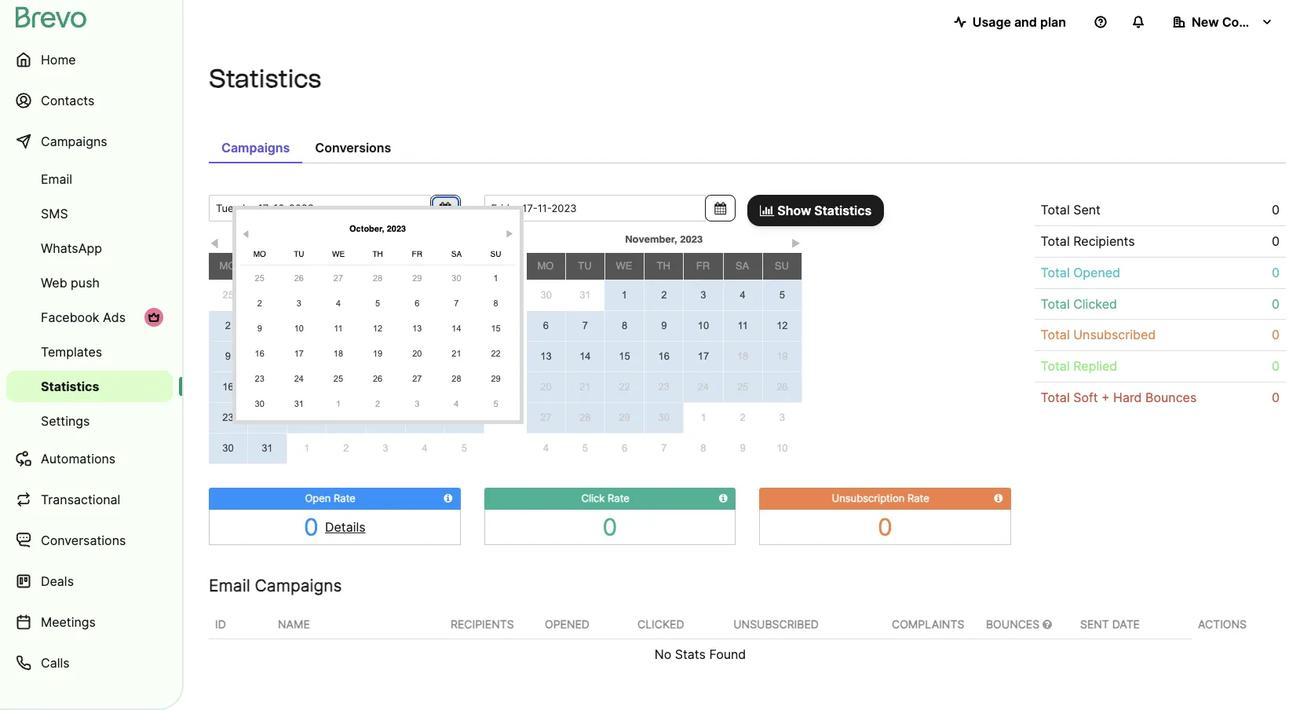 Task type: vqa. For each thing, say whether or not it's contained in the screenshot.
The list 11:41
no



Task type: locate. For each thing, give the bounding box(es) containing it.
th for 31
[[657, 260, 671, 272]]

1 horizontal spatial ▶
[[792, 238, 801, 250]]

1 horizontal spatial 18
[[334, 349, 343, 358]]

26
[[294, 273, 304, 283], [262, 289, 273, 301], [373, 374, 383, 383], [777, 381, 788, 393], [341, 412, 352, 423]]

◀ link
[[240, 225, 252, 239], [209, 235, 221, 250]]

rate for unsubscription rate
[[908, 492, 930, 504]]

24
[[294, 374, 304, 383], [698, 381, 709, 393], [262, 412, 273, 423]]

web push
[[41, 275, 100, 291]]

1 horizontal spatial su
[[491, 249, 502, 258]]

26 link
[[283, 267, 316, 289], [248, 281, 287, 310], [361, 368, 394, 390], [763, 372, 802, 402], [327, 403, 366, 433]]

fr
[[412, 249, 423, 258], [378, 260, 392, 272], [697, 260, 710, 272]]

details
[[325, 519, 366, 535]]

2 horizontal spatial su
[[775, 260, 789, 272]]

2 horizontal spatial 16
[[659, 350, 670, 362]]

2023 right november,
[[680, 233, 703, 245]]

tu for 31
[[578, 260, 592, 272]]

show statistics
[[775, 203, 872, 218]]

2 total from the top
[[1041, 233, 1070, 249]]

2023 right october,
[[387, 224, 406, 234]]

0 horizontal spatial ▶ link
[[504, 225, 516, 239]]

contacts
[[41, 93, 95, 108]]

18 link for 11 link related to the bottommost 31 link 20 link
[[287, 372, 326, 402]]

october, 2023 link
[[279, 220, 476, 239]]

6 total from the top
[[1041, 358, 1070, 374]]

info circle image for open rate
[[444, 493, 453, 504]]

total for total replied
[[1041, 358, 1070, 374]]

2 horizontal spatial 21
[[580, 381, 591, 393]]

2 horizontal spatial statistics
[[815, 203, 872, 218]]

th for 26
[[373, 249, 383, 258]]

su for november, 2023 ▶
[[775, 260, 789, 272]]

3 rate from the left
[[908, 492, 930, 504]]

su
[[491, 249, 502, 258], [457, 260, 471, 272], [775, 260, 789, 272]]

1 horizontal spatial 17
[[294, 349, 304, 358]]

2023
[[387, 224, 406, 234], [680, 233, 703, 245]]

1 calendar image from the left
[[440, 202, 451, 214]]

22
[[491, 349, 501, 358], [459, 381, 470, 393], [619, 381, 631, 393]]

2 rate from the left
[[608, 492, 630, 504]]

whatsapp link
[[6, 233, 173, 264]]

total left 'soft'
[[1041, 390, 1070, 405]]

7 link
[[440, 292, 473, 314], [406, 311, 444, 341], [566, 311, 605, 341], [645, 434, 684, 463]]

25 link
[[243, 267, 276, 289], [209, 281, 248, 310], [322, 368, 355, 390], [724, 372, 762, 402], [287, 403, 326, 433]]

1 horizontal spatial opened
[[1074, 264, 1121, 280]]

1 horizontal spatial 16
[[255, 349, 265, 358]]

0 horizontal spatial info circle image
[[444, 493, 453, 504]]

2 horizontal spatial 22
[[619, 381, 631, 393]]

2 horizontal spatial 18
[[737, 350, 749, 362]]

1 horizontal spatial clicked
[[1074, 296, 1118, 311]]

5 total from the top
[[1041, 327, 1070, 343]]

1 horizontal spatial mo
[[253, 249, 266, 258]]

2 horizontal spatial we
[[616, 260, 633, 272]]

campaigns link
[[6, 123, 173, 160], [209, 132, 303, 163]]

rate right click
[[608, 492, 630, 504]]

17
[[294, 349, 304, 358], [698, 350, 709, 362], [262, 381, 273, 393]]

fr for 31
[[697, 260, 710, 272]]

1 horizontal spatial email
[[209, 575, 250, 595]]

rate right unsubscription
[[908, 492, 930, 504]]

transactional link
[[6, 481, 173, 518]]

6
[[415, 298, 420, 308], [383, 320, 388, 331], [543, 320, 549, 331], [622, 442, 628, 454]]

22 for 11 link related to the bottommost 31 link 20 link
[[459, 381, 470, 393]]

23 link for 31 link to the middle's 11 link's 20 link
[[243, 368, 276, 390]]

1 horizontal spatial recipients
[[1074, 233, 1136, 249]]

clicked up total unsubscribed at right
[[1074, 296, 1118, 311]]

1 horizontal spatial unsubscribed
[[1074, 327, 1156, 343]]

16 for 11 link related to the bottommost 31 link 20 link 22 link
[[222, 381, 234, 393]]

23 link for 11 link related to the bottommost 31 link 20 link
[[209, 403, 247, 433]]

clicked up no
[[638, 617, 685, 631]]

th down november, 2023 link
[[657, 260, 671, 272]]

28 link
[[361, 267, 394, 289], [326, 281, 366, 310], [440, 368, 473, 390], [406, 403, 444, 433], [566, 403, 605, 433]]

1 horizontal spatial 13
[[412, 324, 422, 333]]

29 link
[[401, 267, 434, 289], [366, 281, 405, 310], [480, 368, 513, 390], [445, 403, 484, 433], [606, 403, 644, 433]]

1 horizontal spatial tu
[[294, 249, 304, 258]]

su for october, 2023 ▶
[[491, 249, 502, 258]]

3
[[701, 289, 707, 301], [297, 298, 302, 308], [415, 399, 420, 408], [780, 412, 785, 424], [383, 442, 388, 454]]

1 horizontal spatial 20
[[412, 349, 422, 358]]

1 horizontal spatial statistics
[[209, 64, 321, 93]]

0 horizontal spatial 16
[[222, 381, 234, 393]]

1 horizontal spatial 31
[[294, 399, 304, 408]]

3 link for 31 link to the middle
[[401, 393, 434, 415]]

open
[[305, 492, 331, 504]]

4
[[740, 289, 746, 301], [336, 298, 341, 308], [304, 320, 310, 331], [454, 399, 459, 408], [544, 442, 549, 454], [422, 442, 428, 454]]

15 for 31 link to the middle's 11 link's 20 link 13 link
[[491, 324, 501, 333]]

conversations link
[[6, 522, 173, 559]]

conversions
[[315, 140, 391, 156]]

total down the total clicked
[[1041, 327, 1070, 343]]

2 info circle image from the left
[[719, 493, 728, 504]]

0 for total opened
[[1273, 264, 1280, 280]]

14 link for 11 link related to the bottommost 31 link 20 link 22 link 21 link
[[406, 342, 444, 372]]

total for total unsubscribed
[[1041, 327, 1070, 343]]

13 for 31 link to the middle's 11 link
[[412, 324, 422, 333]]

16
[[255, 349, 265, 358], [659, 350, 670, 362], [222, 381, 234, 393]]

2 horizontal spatial mo
[[538, 260, 554, 272]]

2023 inside november, 2023 ▶
[[680, 233, 703, 245]]

7 total from the top
[[1041, 390, 1070, 405]]

▶
[[506, 229, 513, 239], [792, 238, 801, 250]]

2 horizontal spatial fr
[[697, 260, 710, 272]]

opened
[[1074, 264, 1121, 280], [545, 617, 590, 631]]

statistics
[[209, 64, 321, 93], [815, 203, 872, 218], [41, 379, 99, 394]]

sent
[[1074, 202, 1101, 218]]

3 link for the topmost 31 link
[[684, 280, 723, 310]]

0 horizontal spatial 31
[[262, 442, 273, 454]]

20
[[412, 349, 422, 358], [380, 381, 391, 393], [541, 381, 552, 393]]

total left sent
[[1041, 202, 1070, 218]]

mo
[[253, 249, 266, 258], [219, 260, 236, 272], [538, 260, 554, 272]]

17 link
[[684, 342, 723, 372], [283, 342, 316, 364], [248, 372, 287, 402]]

web push link
[[6, 267, 173, 298]]

2 horizontal spatial 11
[[738, 320, 748, 331]]

fr down october, 2023 link
[[378, 260, 392, 272]]

28
[[373, 273, 383, 283], [341, 289, 352, 301], [452, 374, 462, 383], [419, 412, 431, 423], [580, 412, 591, 423]]

calendar image up "october, 2023 ▶"
[[440, 202, 451, 214]]

To text field
[[484, 195, 706, 222]]

email up the sms
[[41, 171, 72, 187]]

0 vertical spatial clicked
[[1074, 296, 1118, 311]]

1 horizontal spatial bounces
[[1146, 390, 1197, 405]]

5
[[780, 289, 785, 301], [376, 298, 380, 308], [343, 320, 349, 331], [494, 399, 498, 408], [583, 442, 588, 454], [462, 442, 467, 454]]

unsubscribed up replied
[[1074, 327, 1156, 343]]

email up id
[[209, 575, 250, 595]]

0 for total clicked
[[1273, 296, 1280, 311]]

we down from text field
[[298, 260, 315, 272]]

0 vertical spatial email
[[41, 171, 72, 187]]

▶ link
[[504, 225, 516, 239], [791, 235, 802, 250]]

info circle image
[[444, 493, 453, 504], [719, 493, 728, 504], [995, 493, 1003, 504]]

bar chart image
[[760, 204, 775, 217]]

0 horizontal spatial opened
[[545, 617, 590, 631]]

tu
[[294, 249, 304, 258], [260, 260, 274, 272], [578, 260, 592, 272]]

settings link
[[6, 405, 173, 437]]

0 horizontal spatial 21
[[419, 381, 431, 393]]

1 horizontal spatial 15
[[491, 324, 501, 333]]

1 horizontal spatial 19
[[373, 349, 383, 358]]

ads
[[103, 309, 126, 325]]

2 horizontal spatial sa
[[736, 260, 750, 272]]

0 horizontal spatial clicked
[[638, 617, 685, 631]]

1 horizontal spatial we
[[332, 249, 345, 258]]

facebook
[[41, 309, 99, 325]]

0 horizontal spatial ◀
[[210, 238, 220, 250]]

email
[[41, 171, 72, 187], [209, 575, 250, 595]]

29
[[412, 273, 422, 283], [380, 289, 391, 301], [491, 374, 501, 383], [459, 412, 470, 423], [619, 412, 631, 423]]

email for email
[[41, 171, 72, 187]]

0 horizontal spatial rate
[[334, 492, 356, 504]]

bounces
[[1146, 390, 1197, 405], [987, 617, 1043, 631]]

1 total from the top
[[1041, 202, 1070, 218]]

email inside 'link'
[[41, 171, 72, 187]]

0 horizontal spatial 12
[[341, 350, 352, 362]]

14 link
[[440, 317, 473, 339], [406, 342, 444, 372], [566, 342, 605, 372]]

17 for 31 link to the middle's 11 link's 20 link
[[294, 349, 304, 358]]

0 vertical spatial statistics
[[209, 64, 321, 93]]

1 horizontal spatial calendar image
[[715, 202, 727, 214]]

0 vertical spatial unsubscribed
[[1074, 327, 1156, 343]]

0 horizontal spatial 23
[[222, 412, 234, 423]]

0 horizontal spatial 2023
[[387, 224, 406, 234]]

1 horizontal spatial sa
[[451, 249, 462, 258]]

2023 inside "october, 2023 ▶"
[[387, 224, 406, 234]]

20 for 31 link to the middle's 11 link's 20 link
[[412, 349, 422, 358]]

2 horizontal spatial 24
[[698, 381, 709, 393]]

mo for 31
[[538, 260, 554, 272]]

total for total recipients
[[1041, 233, 1070, 249]]

no stats found
[[655, 646, 746, 662]]

fr down "october, 2023 ▶"
[[412, 249, 423, 258]]

2023 for november, 2023
[[680, 233, 703, 245]]

sms
[[41, 206, 68, 222]]

1 horizontal spatial fr
[[412, 249, 423, 258]]

statistics inside button
[[815, 203, 872, 218]]

2
[[661, 289, 667, 301], [257, 298, 262, 308], [225, 320, 231, 331], [376, 399, 380, 408], [740, 412, 746, 424], [343, 442, 349, 454]]

1 vertical spatial unsubscribed
[[734, 617, 819, 631]]

1 vertical spatial clicked
[[638, 617, 685, 631]]

0 for total soft + hard bounces
[[1273, 390, 1280, 405]]

1 vertical spatial 31
[[294, 399, 304, 408]]

1 vertical spatial email
[[209, 575, 250, 595]]

rate right open at the left bottom
[[334, 492, 356, 504]]

sa
[[451, 249, 462, 258], [418, 260, 431, 272], [736, 260, 750, 272]]

▶ inside "october, 2023 ▶"
[[506, 229, 513, 239]]

2023 for october, 2023
[[387, 224, 406, 234]]

◀ link for 11 link related to the bottommost 31 link
[[209, 235, 221, 250]]

30 link
[[440, 267, 473, 289], [405, 281, 445, 310], [527, 281, 566, 310], [243, 393, 276, 415], [645, 403, 684, 433], [209, 434, 247, 463]]

3 info circle image from the left
[[995, 493, 1003, 504]]

0 horizontal spatial email
[[41, 171, 72, 187]]

22 link for 11 link related to the bottommost 31 link 20 link
[[445, 372, 484, 402]]

1 rate from the left
[[334, 492, 356, 504]]

1 info circle image from the left
[[444, 493, 453, 504]]

1 link for the bottommost 31 link 3 link
[[287, 434, 326, 464]]

14
[[452, 324, 462, 333], [419, 350, 431, 362], [580, 350, 591, 362]]

14 for 31 link to the middle's 11 link's 20 link 13 link
[[452, 324, 462, 333]]

1 vertical spatial statistics
[[815, 203, 872, 218]]

0 horizontal spatial 20
[[380, 381, 391, 393]]

0 horizontal spatial ▶
[[506, 229, 513, 239]]

▶ for november, 2023 ▶
[[792, 238, 801, 250]]

automations link
[[6, 440, 173, 478]]

18
[[334, 349, 343, 358], [737, 350, 749, 362], [301, 381, 312, 393]]

23
[[255, 374, 265, 383], [659, 381, 670, 393], [222, 412, 234, 423]]

21
[[452, 349, 462, 358], [419, 381, 431, 393], [580, 381, 591, 393]]

13 link for 31 link to the middle's 11 link's 20 link
[[401, 317, 434, 339]]

mo for 26
[[253, 249, 266, 258]]

we
[[332, 249, 345, 258], [298, 260, 315, 272], [616, 260, 633, 272]]

th down october, 2023 link
[[373, 249, 383, 258]]

total up the total clicked
[[1041, 264, 1070, 280]]

total down total sent
[[1041, 233, 1070, 249]]

23 link
[[243, 368, 276, 390], [645, 372, 684, 402], [209, 403, 247, 433]]

1 horizontal spatial info circle image
[[719, 493, 728, 504]]

16 link
[[645, 342, 684, 372], [243, 342, 276, 364], [209, 372, 247, 402]]

21 link for 31 link to the middle's 11 link's 20 link's 22 link
[[440, 342, 473, 364]]

transactional
[[41, 492, 120, 507]]

3 total from the top
[[1041, 264, 1070, 280]]

we down november,
[[616, 260, 633, 272]]

9 link
[[645, 311, 684, 341], [243, 317, 276, 339], [209, 342, 247, 372], [723, 433, 763, 463]]

0 vertical spatial bounces
[[1146, 390, 1197, 405]]

0 horizontal spatial 14
[[419, 350, 431, 362]]

rate for open rate
[[334, 492, 356, 504]]

▶ inside november, 2023 ▶
[[792, 238, 801, 250]]

0 for total recipients
[[1273, 233, 1280, 249]]

1 link
[[480, 267, 513, 289], [605, 280, 644, 310], [322, 393, 355, 415], [684, 403, 723, 433], [287, 434, 326, 464]]

4 total from the top
[[1041, 296, 1070, 311]]

2 horizontal spatial info circle image
[[995, 493, 1003, 504]]

calendar image
[[440, 202, 451, 214], [715, 202, 727, 214]]

october,
[[350, 224, 385, 234]]

1 vertical spatial opened
[[545, 617, 590, 631]]

1 horizontal spatial 22
[[491, 349, 501, 358]]

1 horizontal spatial ▶ link
[[791, 235, 802, 250]]

27
[[334, 273, 343, 283], [301, 289, 312, 301], [412, 374, 422, 383], [380, 412, 391, 423], [541, 412, 552, 423]]

27 link
[[322, 267, 355, 289], [287, 281, 326, 310], [401, 368, 434, 390], [366, 403, 405, 433], [527, 403, 565, 433]]

2 calendar image from the left
[[715, 202, 727, 214]]

0 horizontal spatial 22
[[459, 381, 470, 393]]

2 link
[[645, 280, 684, 310], [243, 292, 276, 314], [209, 311, 247, 341], [361, 393, 394, 415], [723, 403, 763, 433], [326, 434, 366, 464]]

rate
[[334, 492, 356, 504], [608, 492, 630, 504], [908, 492, 930, 504]]

24 link for 11 link related to the bottommost 31 link 20 link
[[248, 403, 287, 433]]

total left replied
[[1041, 358, 1070, 374]]

15 link
[[480, 317, 513, 339], [445, 342, 484, 372], [606, 342, 644, 372]]

5 link
[[763, 280, 802, 310], [361, 292, 394, 314], [327, 311, 366, 341], [480, 393, 513, 415], [566, 434, 605, 463], [445, 434, 484, 464]]

2 vertical spatial statistics
[[41, 379, 99, 394]]

13 link
[[401, 317, 434, 339], [366, 342, 405, 372], [527, 342, 565, 372]]

1 horizontal spatial 12
[[373, 324, 383, 333]]

8 link
[[480, 292, 513, 314], [445, 311, 484, 341], [606, 311, 644, 341], [684, 433, 723, 463]]

fr down november, 2023 ▶
[[697, 260, 710, 272]]

0 horizontal spatial we
[[298, 260, 315, 272]]

fr for 26
[[412, 249, 423, 258]]

we down october, 2023 link
[[332, 249, 345, 258]]

0 horizontal spatial ◀ link
[[209, 235, 221, 250]]

13 link for 11 link related to the bottommost 31 link 20 link
[[366, 342, 405, 372]]

18 link for 31 link to the middle's 11 link's 20 link
[[322, 342, 355, 364]]

th down october,
[[339, 260, 353, 272]]

1 horizontal spatial th
[[373, 249, 383, 258]]

1 horizontal spatial 14
[[452, 324, 462, 333]]

▶ link for october, 2023 ▶
[[504, 225, 516, 239]]

1 horizontal spatial 21
[[452, 349, 462, 358]]

calendar image up november, 2023 ▶
[[715, 202, 727, 214]]

unsubscribed up found
[[734, 617, 819, 631]]

22 link for 31 link to the middle's 11 link's 20 link
[[480, 342, 513, 364]]

15 for 13 link for 11 link related to the bottommost 31 link 20 link
[[459, 350, 470, 362]]

20 link for 11 link related to the bottommost 31 link
[[366, 372, 405, 402]]

we for 31
[[616, 260, 633, 272]]

9
[[661, 320, 667, 331], [257, 324, 262, 333], [225, 350, 231, 362], [740, 442, 746, 454]]

total down total opened at the top of the page
[[1041, 296, 1070, 311]]

0 horizontal spatial 17
[[262, 381, 273, 393]]

22 for 31 link to the middle's 11 link's 20 link
[[491, 349, 501, 358]]

2 horizontal spatial tu
[[578, 260, 592, 272]]

1 link for 3 link for 31 link to the middle
[[322, 393, 355, 415]]

11 link
[[724, 311, 762, 341], [322, 317, 355, 339], [287, 342, 326, 372]]



Task type: describe. For each thing, give the bounding box(es) containing it.
open rate
[[305, 492, 356, 504]]

push
[[71, 275, 100, 291]]

total soft + hard bounces
[[1041, 390, 1197, 405]]

2 vertical spatial 31 link
[[248, 434, 287, 463]]

hard
[[1114, 390, 1143, 405]]

0 horizontal spatial recipients
[[451, 617, 514, 631]]

show statistics button
[[748, 195, 885, 226]]

sent date
[[1081, 617, 1141, 631]]

2 horizontal spatial 23
[[659, 381, 670, 393]]

21 for 11 link related to the bottommost 31 link 20 link
[[419, 381, 431, 393]]

email link
[[6, 163, 173, 195]]

whatsapp
[[41, 240, 102, 256]]

0 horizontal spatial 11
[[301, 350, 312, 362]]

0 vertical spatial recipients
[[1074, 233, 1136, 249]]

2 horizontal spatial 20
[[541, 381, 552, 393]]

found
[[710, 646, 746, 662]]

▶ for october, 2023 ▶
[[506, 229, 513, 239]]

october, 2023 ▶
[[350, 224, 513, 239]]

17 for 11 link related to the bottommost 31 link 20 link
[[262, 381, 273, 393]]

1 horizontal spatial ◀
[[242, 229, 250, 239]]

sa for november, 2023
[[736, 260, 750, 272]]

info circle image for unsubscription rate
[[995, 493, 1003, 504]]

2 horizontal spatial 19
[[777, 350, 788, 362]]

conversations
[[41, 533, 126, 548]]

new company button
[[1161, 6, 1287, 38]]

calls
[[41, 655, 70, 671]]

soft
[[1074, 390, 1099, 405]]

home
[[41, 52, 76, 68]]

total replied
[[1041, 358, 1118, 374]]

0 horizontal spatial 18
[[301, 381, 312, 393]]

show
[[778, 203, 812, 218]]

unsubscription rate
[[832, 492, 930, 504]]

3 link for the bottommost 31 link
[[366, 434, 405, 464]]

0 details
[[304, 513, 366, 541]]

templates link
[[6, 336, 173, 368]]

automations
[[41, 451, 116, 467]]

facebook ads
[[41, 309, 126, 325]]

rate for click rate
[[608, 492, 630, 504]]

2 horizontal spatial 14
[[580, 350, 591, 362]]

deals link
[[6, 562, 173, 600]]

0 for total sent
[[1273, 202, 1280, 218]]

1 horizontal spatial 23
[[255, 374, 265, 383]]

total opened
[[1041, 264, 1121, 280]]

0 horizontal spatial 24
[[262, 412, 273, 423]]

usage
[[973, 14, 1012, 30]]

24 link for 31 link to the middle's 11 link's 20 link
[[283, 368, 316, 390]]

▶ link for november, 2023 ▶
[[791, 235, 802, 250]]

total for total clicked
[[1041, 296, 1070, 311]]

and
[[1015, 14, 1038, 30]]

email for email campaigns
[[209, 575, 250, 595]]

1 horizontal spatial 11
[[334, 324, 343, 333]]

usage and plan button
[[942, 6, 1079, 38]]

0 horizontal spatial unsubscribed
[[734, 617, 819, 631]]

total sent
[[1041, 202, 1101, 218]]

20 for 11 link related to the bottommost 31 link 20 link
[[380, 381, 391, 393]]

contacts link
[[6, 82, 173, 119]]

november, 2023 ▶
[[625, 233, 801, 250]]

13 for 11 link related to the bottommost 31 link
[[380, 350, 391, 362]]

0 horizontal spatial tu
[[260, 260, 274, 272]]

total clicked
[[1041, 296, 1118, 311]]

web
[[41, 275, 67, 291]]

0 horizontal spatial campaigns link
[[6, 123, 173, 160]]

1 horizontal spatial 24
[[294, 374, 304, 383]]

From text field
[[209, 195, 431, 222]]

november, 2023 link
[[566, 230, 763, 249]]

2 vertical spatial 31
[[262, 442, 273, 454]]

email campaigns
[[209, 575, 342, 595]]

complaints
[[892, 617, 965, 631]]

11 link for 31 link to the middle
[[322, 317, 355, 339]]

we for 26
[[332, 249, 345, 258]]

0 horizontal spatial sa
[[418, 260, 431, 272]]

1 vertical spatial 31 link
[[283, 393, 316, 415]]

11 link for the bottommost 31 link
[[287, 342, 326, 372]]

0 horizontal spatial statistics
[[41, 379, 99, 394]]

settings
[[41, 413, 90, 429]]

14 link for 31 link to the middle's 11 link's 20 link's 22 link 21 link
[[440, 317, 473, 339]]

2 horizontal spatial 17
[[698, 350, 709, 362]]

left___rvooi image
[[148, 311, 160, 324]]

name
[[278, 617, 310, 631]]

total recipients
[[1041, 233, 1136, 249]]

stats
[[675, 646, 706, 662]]

0 horizontal spatial th
[[339, 260, 353, 272]]

no
[[655, 646, 672, 662]]

total for total opened
[[1041, 264, 1070, 280]]

16 for 31 link to the middle's 11 link's 20 link's 22 link
[[255, 349, 265, 358]]

conversions link
[[303, 132, 404, 163]]

unsubscription
[[832, 492, 905, 504]]

actions
[[1199, 617, 1247, 631]]

company
[[1223, 14, 1281, 30]]

facebook ads link
[[6, 302, 173, 333]]

calls link
[[6, 644, 173, 682]]

1 link for 3 link for the topmost 31 link
[[605, 280, 644, 310]]

21 link for 11 link related to the bottommost 31 link 20 link 22 link
[[406, 372, 444, 402]]

home link
[[6, 41, 173, 79]]

0 vertical spatial opened
[[1074, 264, 1121, 280]]

21 for 31 link to the middle's 11 link's 20 link
[[452, 349, 462, 358]]

0 horizontal spatial fr
[[378, 260, 392, 272]]

usage and plan
[[973, 14, 1067, 30]]

meetings
[[41, 614, 96, 630]]

sa for october, 2023
[[451, 249, 462, 258]]

replied
[[1074, 358, 1118, 374]]

november,
[[625, 233, 678, 245]]

date
[[1113, 617, 1141, 631]]

click
[[582, 492, 605, 504]]

info circle image for click rate
[[719, 493, 728, 504]]

id
[[215, 617, 226, 631]]

plan
[[1041, 14, 1067, 30]]

0 horizontal spatial mo
[[219, 260, 236, 272]]

statistics link
[[6, 371, 173, 402]]

new
[[1192, 14, 1220, 30]]

total for total soft + hard bounces
[[1041, 390, 1070, 405]]

sent
[[1081, 617, 1110, 631]]

1 horizontal spatial campaigns link
[[209, 132, 303, 163]]

total unsubscribed
[[1041, 327, 1156, 343]]

click rate
[[582, 492, 630, 504]]

0 vertical spatial 31
[[580, 289, 591, 301]]

sms link
[[6, 198, 173, 229]]

meetings link
[[6, 603, 173, 641]]

2 horizontal spatial 15
[[619, 350, 631, 362]]

new company
[[1192, 14, 1281, 30]]

templates
[[41, 344, 102, 360]]

0 for total replied
[[1273, 358, 1280, 374]]

0 for total unsubscribed
[[1273, 327, 1280, 343]]

2 horizontal spatial 13
[[541, 350, 552, 362]]

total for total sent
[[1041, 202, 1070, 218]]

0 horizontal spatial 19
[[341, 381, 352, 393]]

◀ link for 31 link to the middle's 11 link
[[240, 225, 252, 239]]

20 link for 31 link to the middle's 11 link
[[401, 342, 434, 364]]

2 horizontal spatial 12
[[777, 320, 788, 331]]

14 for 13 link for 11 link related to the bottommost 31 link 20 link
[[419, 350, 431, 362]]

deals
[[41, 573, 74, 589]]

0 vertical spatial 31 link
[[566, 281, 605, 310]]

0 horizontal spatial bounces
[[987, 617, 1043, 631]]

tu for 26
[[294, 249, 304, 258]]

+
[[1102, 390, 1110, 405]]

0 horizontal spatial su
[[457, 260, 471, 272]]



